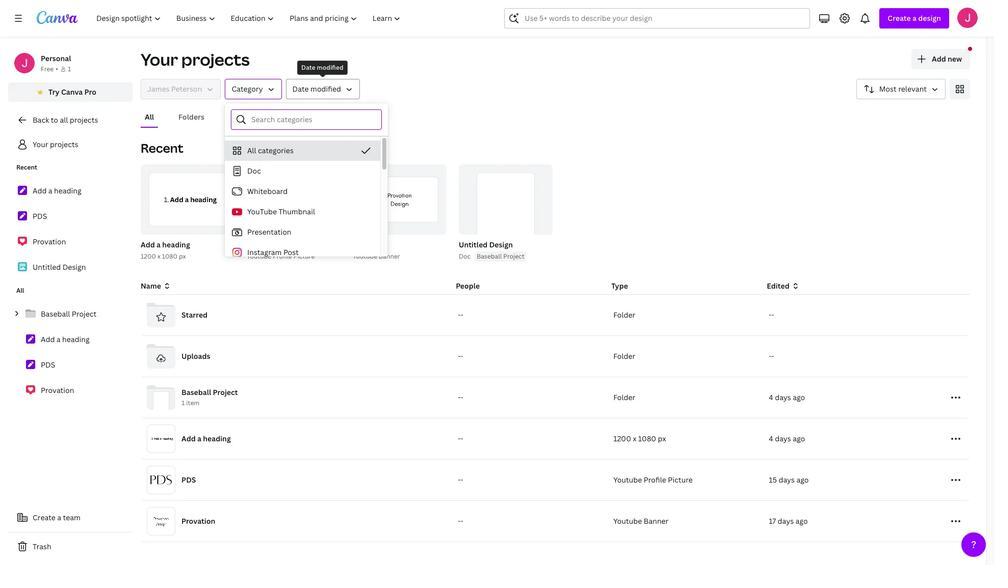 Task type: locate. For each thing, give the bounding box(es) containing it.
1 horizontal spatial px
[[658, 434, 666, 444]]

1 horizontal spatial doc
[[459, 252, 471, 261]]

1 horizontal spatial baseball project
[[477, 252, 525, 261]]

of
[[215, 223, 223, 230]]

youtube down "provation" button at the top of the page
[[353, 252, 377, 261]]

ago for x
[[793, 434, 805, 444]]

projects up peterson
[[181, 48, 250, 70]]

add a heading down your projects link
[[33, 186, 81, 196]]

0 horizontal spatial 1080
[[162, 252, 177, 261]]

all
[[145, 112, 154, 122], [247, 146, 256, 155], [16, 287, 24, 295]]

1 vertical spatial 4
[[769, 434, 773, 444]]

youtube
[[247, 252, 271, 261], [353, 252, 377, 261], [613, 476, 642, 485], [613, 517, 642, 527]]

0 horizontal spatial 1
[[68, 65, 71, 73]]

baseball project inside button
[[477, 252, 525, 261]]

1 horizontal spatial untitled
[[459, 240, 488, 250]]

0 horizontal spatial all
[[16, 287, 24, 295]]

1 horizontal spatial 1080
[[638, 434, 656, 444]]

doc button
[[225, 161, 380, 182]]

list
[[8, 180, 133, 278], [8, 304, 133, 402]]

0 vertical spatial 4 days ago
[[769, 393, 805, 403]]

1 vertical spatial pds link
[[8, 355, 133, 376]]

untitled design up baseball project link
[[33, 263, 86, 272]]

projects right "all"
[[70, 115, 98, 125]]

designs button
[[225, 108, 260, 127]]

create inside dropdown button
[[888, 13, 911, 23]]

0 vertical spatial add a heading link
[[8, 180, 133, 202]]

date
[[301, 63, 315, 72], [292, 84, 309, 94]]

design up baseball project link
[[63, 263, 86, 272]]

banner
[[379, 252, 400, 261], [644, 517, 669, 527]]

heading down your projects link
[[54, 186, 81, 196]]

heading inside add a heading 1200 x 1080 px
[[162, 240, 190, 250]]

0 horizontal spatial doc
[[247, 166, 261, 176]]

1 left item
[[182, 399, 185, 408]]

recent down your projects link
[[16, 163, 37, 172]]

modified up date modified button
[[317, 63, 343, 72]]

px down the add a heading button
[[179, 252, 186, 261]]

0 vertical spatial recent
[[141, 140, 183, 157]]

1 horizontal spatial your
[[141, 48, 178, 70]]

try
[[48, 87, 59, 97]]

all inside option
[[247, 146, 256, 155]]

1 vertical spatial folder
[[613, 352, 635, 361]]

1 vertical spatial your
[[33, 140, 48, 149]]

0 horizontal spatial x
[[157, 252, 160, 261]]

days for profile
[[779, 476, 795, 485]]

1080 down the add a heading button
[[162, 252, 177, 261]]

2 pds link from the top
[[8, 355, 133, 376]]

your projects up peterson
[[141, 48, 250, 70]]

1 vertical spatial date modified
[[292, 84, 341, 94]]

create left design at right top
[[888, 13, 911, 23]]

heading down baseball project link
[[62, 335, 90, 345]]

1 vertical spatial project
[[72, 309, 97, 319]]

1 vertical spatial projects
[[70, 115, 98, 125]]

1 vertical spatial profile
[[644, 476, 666, 485]]

banner down "provation" button at the top of the page
[[379, 252, 400, 261]]

picture inside pds youtube profile picture
[[294, 252, 315, 261]]

0 horizontal spatial 1200
[[141, 252, 156, 261]]

youtube down 'pds' button
[[247, 252, 271, 261]]

date modified up search categories search box
[[292, 84, 341, 94]]

0 horizontal spatial banner
[[379, 252, 400, 261]]

0 vertical spatial baseball project
[[477, 252, 525, 261]]

projects down "all"
[[50, 140, 78, 149]]

add
[[932, 54, 946, 64], [33, 186, 47, 196], [141, 240, 155, 250], [41, 335, 55, 345], [182, 434, 196, 444]]

folders
[[178, 112, 204, 122]]

1 vertical spatial 4 days ago
[[769, 434, 805, 444]]

provation
[[33, 237, 66, 247], [353, 240, 387, 250], [41, 386, 74, 396], [182, 517, 215, 527]]

1200
[[141, 252, 156, 261], [613, 434, 631, 444]]

create left team
[[33, 513, 56, 523]]

1 right '•'
[[68, 65, 71, 73]]

2 vertical spatial 1
[[182, 399, 185, 408]]

a inside add a heading 1200 x 1080 px
[[157, 240, 161, 250]]

Category button
[[225, 79, 282, 99]]

0 horizontal spatial your
[[33, 140, 48, 149]]

0 vertical spatial modified
[[317, 63, 343, 72]]

0 vertical spatial banner
[[379, 252, 400, 261]]

add a heading down baseball project link
[[41, 335, 90, 345]]

presentation option
[[225, 222, 380, 243]]

x
[[157, 252, 160, 261], [633, 434, 637, 444]]

1 vertical spatial modified
[[311, 84, 341, 94]]

1080 up youtube profile picture on the right bottom of the page
[[638, 434, 656, 444]]

2 list from the top
[[8, 304, 133, 402]]

2 vertical spatial add a heading
[[182, 434, 231, 444]]

4 days ago for folder
[[769, 393, 805, 403]]

baseball
[[477, 252, 502, 261], [41, 309, 70, 319], [182, 388, 211, 398]]

2
[[224, 223, 228, 230]]

0 vertical spatial profile
[[273, 252, 292, 261]]

a
[[913, 13, 917, 23], [48, 186, 52, 196], [157, 240, 161, 250], [57, 335, 60, 345], [197, 434, 201, 444], [57, 513, 61, 523]]

2 folder from the top
[[613, 352, 635, 361]]

untitled design up baseball project button
[[459, 240, 513, 250]]

4 days ago for 1200 x 1080 px
[[769, 434, 805, 444]]

4 days ago
[[769, 393, 805, 403], [769, 434, 805, 444]]

baseball project down 'untitled design' button
[[477, 252, 525, 261]]

px
[[179, 252, 186, 261], [658, 434, 666, 444]]

your
[[141, 48, 178, 70], [33, 140, 48, 149]]

days for x
[[775, 434, 791, 444]]

1 vertical spatial px
[[658, 434, 666, 444]]

provation inside provation youtube banner
[[353, 240, 387, 250]]

1 horizontal spatial baseball
[[182, 388, 211, 398]]

0 horizontal spatial untitled design
[[33, 263, 86, 272]]

1 left of
[[211, 223, 214, 230]]

a up name button
[[157, 240, 161, 250]]

1 horizontal spatial 1
[[182, 399, 185, 408]]

2 vertical spatial project
[[213, 388, 238, 398]]

1080
[[162, 252, 177, 261], [638, 434, 656, 444]]

type
[[611, 281, 628, 291]]

instagram post button
[[225, 243, 380, 263]]

try canva pro button
[[8, 83, 133, 102]]

2 horizontal spatial project
[[503, 252, 525, 261]]

0 vertical spatial project
[[503, 252, 525, 261]]

heading up name button
[[162, 240, 190, 250]]

1 inside baseball project 1 item
[[182, 399, 185, 408]]

1 vertical spatial x
[[633, 434, 637, 444]]

1 vertical spatial provation link
[[8, 380, 133, 402]]

ago for banner
[[796, 517, 808, 527]]

profile inside pds youtube profile picture
[[273, 252, 292, 261]]

baseball up item
[[182, 388, 211, 398]]

0 vertical spatial add a heading
[[33, 186, 81, 196]]

1 horizontal spatial x
[[633, 434, 637, 444]]

0 horizontal spatial design
[[63, 263, 86, 272]]

1 vertical spatial picture
[[668, 476, 693, 485]]

create inside button
[[33, 513, 56, 523]]

1 list from the top
[[8, 180, 133, 278]]

Sort by button
[[856, 79, 946, 99]]

1 for 1
[[68, 65, 71, 73]]

recent down the all button
[[141, 140, 183, 157]]

4
[[769, 393, 773, 403], [769, 434, 773, 444]]

0 vertical spatial untitled
[[459, 240, 488, 250]]

baseball inside button
[[477, 252, 502, 261]]

4 for folder
[[769, 393, 773, 403]]

2 vertical spatial baseball
[[182, 388, 211, 398]]

your projects link
[[8, 135, 133, 155]]

1 vertical spatial baseball
[[41, 309, 70, 319]]

1080 inside add a heading 1200 x 1080 px
[[162, 252, 177, 261]]

edited button
[[767, 281, 914, 292]]

free
[[41, 65, 54, 73]]

add a heading link down baseball project link
[[8, 329, 133, 351]]

1 vertical spatial list
[[8, 304, 133, 402]]

banner inside provation youtube banner
[[379, 252, 400, 261]]

peterson
[[171, 84, 202, 94]]

add a heading for 1st 'add a heading' link from the bottom of the page
[[41, 335, 90, 345]]

1 vertical spatial design
[[63, 263, 86, 272]]

2 vertical spatial all
[[16, 287, 24, 295]]

0 horizontal spatial your projects
[[33, 140, 78, 149]]

modified up search categories search box
[[311, 84, 341, 94]]

banner down youtube profile picture on the right bottom of the page
[[644, 517, 669, 527]]

ago
[[793, 393, 805, 403], [793, 434, 805, 444], [797, 476, 809, 485], [796, 517, 808, 527]]

0 vertical spatial pds link
[[8, 206, 133, 227]]

0 horizontal spatial recent
[[16, 163, 37, 172]]

add new button
[[912, 49, 970, 69]]

1 vertical spatial 1
[[211, 223, 214, 230]]

untitled
[[459, 240, 488, 250], [33, 263, 61, 272]]

1 pds link from the top
[[8, 206, 133, 227]]

1 horizontal spatial untitled design
[[459, 240, 513, 250]]

designs
[[229, 112, 256, 122]]

your projects down to
[[33, 140, 78, 149]]

baseball down 'untitled design' button
[[477, 252, 502, 261]]

a left design at right top
[[913, 13, 917, 23]]

uploads
[[182, 352, 210, 361]]

3 folder from the top
[[613, 393, 635, 403]]

instagram
[[247, 248, 282, 257]]

0 vertical spatial doc
[[247, 166, 261, 176]]

0 vertical spatial your projects
[[141, 48, 250, 70]]

1 horizontal spatial project
[[213, 388, 238, 398]]

design
[[489, 240, 513, 250], [63, 263, 86, 272]]

2 4 from the top
[[769, 434, 773, 444]]

picture
[[294, 252, 315, 261], [668, 476, 693, 485]]

pds link
[[8, 206, 133, 227], [8, 355, 133, 376]]

0 vertical spatial x
[[157, 252, 160, 261]]

a left team
[[57, 513, 61, 523]]

baseball inside baseball project 1 item
[[182, 388, 211, 398]]

recent
[[141, 140, 183, 157], [16, 163, 37, 172]]

doc
[[247, 166, 261, 176], [459, 252, 471, 261]]

create a team button
[[8, 508, 133, 529]]

1 vertical spatial recent
[[16, 163, 37, 172]]

project inside baseball project link
[[72, 309, 97, 319]]

--
[[458, 310, 463, 320], [769, 310, 774, 320], [458, 352, 463, 361], [769, 352, 774, 361], [458, 393, 463, 403], [458, 434, 463, 444], [458, 476, 463, 485], [458, 517, 463, 527]]

category
[[232, 84, 263, 94]]

1 horizontal spatial design
[[489, 240, 513, 250]]

youtube profile picture
[[613, 476, 693, 485]]

your down back
[[33, 140, 48, 149]]

None search field
[[504, 8, 810, 29]]

0 vertical spatial 1080
[[162, 252, 177, 261]]

provation link
[[8, 231, 133, 253], [8, 380, 133, 402]]

youtube inside provation youtube banner
[[353, 252, 377, 261]]

baseball project
[[477, 252, 525, 261], [41, 309, 97, 319]]

instagram post option
[[225, 243, 380, 263]]

add a heading link down your projects link
[[8, 180, 133, 202]]

1 vertical spatial all
[[247, 146, 256, 155]]

untitled design
[[459, 240, 513, 250], [33, 263, 86, 272]]

doc option
[[225, 161, 380, 182]]

1 of 2
[[211, 223, 228, 230]]

all categories option
[[225, 141, 380, 161]]

untitled design button
[[459, 239, 513, 252]]

1 horizontal spatial banner
[[644, 517, 669, 527]]

list box
[[225, 141, 380, 549]]

x inside add a heading 1200 x 1080 px
[[157, 252, 160, 261]]

1 4 from the top
[[769, 393, 773, 403]]

0 vertical spatial list
[[8, 180, 133, 278]]

baseball project down untitled design link
[[41, 309, 97, 319]]

your up 'james'
[[141, 48, 178, 70]]

provation youtube banner
[[353, 240, 400, 261]]

create
[[888, 13, 911, 23], [33, 513, 56, 523]]

0 horizontal spatial px
[[179, 252, 186, 261]]

1 folder from the top
[[613, 310, 635, 320]]

0 vertical spatial folder
[[613, 310, 635, 320]]

youtube
[[247, 207, 277, 217]]

2 horizontal spatial all
[[247, 146, 256, 155]]

1 4 days ago from the top
[[769, 393, 805, 403]]

1 vertical spatial create
[[33, 513, 56, 523]]

0 horizontal spatial profile
[[273, 252, 292, 261]]

all categories button
[[225, 141, 380, 161]]

0 horizontal spatial create
[[33, 513, 56, 523]]

0 vertical spatial date
[[301, 63, 315, 72]]

-
[[458, 310, 461, 320], [461, 310, 463, 320], [769, 310, 772, 320], [772, 310, 774, 320], [458, 352, 461, 361], [461, 352, 463, 361], [769, 352, 772, 361], [772, 352, 774, 361], [458, 393, 461, 403], [461, 393, 463, 403], [458, 434, 461, 444], [461, 434, 463, 444], [458, 476, 461, 485], [461, 476, 463, 485], [458, 517, 461, 527], [461, 517, 463, 527]]

0 vertical spatial provation link
[[8, 231, 133, 253]]

0 horizontal spatial baseball project
[[41, 309, 97, 319]]

a down item
[[197, 434, 201, 444]]

0 vertical spatial date modified
[[301, 63, 343, 72]]

1 vertical spatial add a heading
[[41, 335, 90, 345]]

px up youtube profile picture on the right bottom of the page
[[658, 434, 666, 444]]

doc up whiteboard
[[247, 166, 261, 176]]

1 horizontal spatial profile
[[644, 476, 666, 485]]

baseball project button
[[475, 252, 527, 262]]

x up youtube profile picture on the right bottom of the page
[[633, 434, 637, 444]]

1 vertical spatial baseball project
[[41, 309, 97, 319]]

james peterson image
[[957, 8, 978, 28]]

0 vertical spatial 4
[[769, 393, 773, 403]]

date up date modified button
[[301, 63, 315, 72]]

design up baseball project button
[[489, 240, 513, 250]]

your projects
[[141, 48, 250, 70], [33, 140, 78, 149]]

1 vertical spatial date
[[292, 84, 309, 94]]

folder for starred
[[613, 310, 635, 320]]

2 4 days ago from the top
[[769, 434, 805, 444]]

add a heading down item
[[182, 434, 231, 444]]

profile
[[273, 252, 292, 261], [644, 476, 666, 485]]

back to all projects link
[[8, 110, 133, 131]]

pds button
[[247, 239, 261, 252]]

new
[[948, 54, 962, 64]]

•
[[56, 65, 58, 73]]

a down your projects link
[[48, 186, 52, 196]]

date modified up date modified button
[[301, 63, 343, 72]]

date up search categories search box
[[292, 84, 309, 94]]

baseball down untitled design link
[[41, 309, 70, 319]]

pds
[[33, 212, 47, 221], [247, 240, 261, 250], [41, 360, 55, 370], [182, 476, 196, 485]]

1 horizontal spatial all
[[145, 112, 154, 122]]

days
[[775, 393, 791, 403], [775, 434, 791, 444], [779, 476, 795, 485], [778, 517, 794, 527]]

edited
[[767, 281, 790, 291]]

1 vertical spatial untitled
[[33, 263, 61, 272]]

0 vertical spatial all
[[145, 112, 154, 122]]

17 days ago
[[769, 517, 808, 527]]

1 vertical spatial add a heading link
[[8, 329, 133, 351]]

Search categories search field
[[251, 110, 375, 129]]

add inside add new dropdown button
[[932, 54, 946, 64]]

folder
[[613, 310, 635, 320], [613, 352, 635, 361], [613, 393, 635, 403]]

0 horizontal spatial project
[[72, 309, 97, 319]]

folder for uploads
[[613, 352, 635, 361]]

0 vertical spatial design
[[489, 240, 513, 250]]

1 horizontal spatial 1200
[[613, 434, 631, 444]]

doc down 'untitled design' button
[[459, 252, 471, 261]]

whiteboard option
[[225, 182, 380, 202]]

pds inside pds youtube profile picture
[[247, 240, 261, 250]]

project
[[503, 252, 525, 261], [72, 309, 97, 319], [213, 388, 238, 398]]

x down the add a heading button
[[157, 252, 160, 261]]

0 vertical spatial picture
[[294, 252, 315, 261]]

1 vertical spatial untitled design
[[33, 263, 86, 272]]

0 vertical spatial baseball
[[477, 252, 502, 261]]



Task type: vqa. For each thing, say whether or not it's contained in the screenshot.
social media
no



Task type: describe. For each thing, give the bounding box(es) containing it.
design inside list
[[63, 263, 86, 272]]

list containing baseball project
[[8, 304, 133, 402]]

people
[[456, 281, 480, 291]]

youtube thumbnail
[[247, 207, 315, 217]]

whiteboard
[[247, 187, 288, 196]]

ago for profile
[[797, 476, 809, 485]]

back
[[33, 115, 49, 125]]

thumbnail
[[279, 207, 315, 217]]

1200 x 1080 px
[[613, 434, 666, 444]]

baseball project link
[[8, 304, 133, 325]]

youtube inside pds youtube profile picture
[[247, 252, 271, 261]]

add a heading button
[[141, 239, 190, 252]]

list containing add a heading
[[8, 180, 133, 278]]

2 add a heading link from the top
[[8, 329, 133, 351]]

0 horizontal spatial baseball
[[41, 309, 70, 319]]

top level navigation element
[[90, 8, 410, 29]]

james peterson
[[147, 84, 202, 94]]

1 add a heading link from the top
[[8, 180, 133, 202]]

days for banner
[[778, 517, 794, 527]]

modified inside date modified button
[[311, 84, 341, 94]]

design inside button
[[489, 240, 513, 250]]

0 horizontal spatial untitled
[[33, 263, 61, 272]]

a down baseball project link
[[57, 335, 60, 345]]

1 vertical spatial your projects
[[33, 140, 78, 149]]

0 vertical spatial your
[[141, 48, 178, 70]]

heading down baseball project 1 item
[[203, 434, 231, 444]]

free •
[[41, 65, 58, 73]]

2 vertical spatial projects
[[50, 140, 78, 149]]

create for create a team
[[33, 513, 56, 523]]

youtube thumbnail button
[[225, 202, 380, 222]]

project inside baseball project button
[[503, 252, 525, 261]]

try canva pro
[[48, 87, 96, 97]]

doc inside button
[[247, 166, 261, 176]]

youtube thumbnail option
[[225, 202, 380, 222]]

relevant
[[898, 84, 927, 94]]

folders button
[[174, 108, 209, 127]]

untitled inside button
[[459, 240, 488, 250]]

instagram post
[[247, 248, 299, 257]]

presentation
[[247, 227, 291, 237]]

1 provation link from the top
[[8, 231, 133, 253]]

all for all categories
[[247, 146, 256, 155]]

provation button
[[353, 239, 387, 252]]

add inside add a heading 1200 x 1080 px
[[141, 240, 155, 250]]

add new
[[932, 54, 962, 64]]

most
[[879, 84, 897, 94]]

design
[[918, 13, 941, 23]]

most relevant
[[879, 84, 927, 94]]

presentation button
[[225, 222, 380, 243]]

1200 inside add a heading 1200 x 1080 px
[[141, 252, 156, 261]]

categories
[[258, 146, 294, 155]]

17
[[769, 517, 776, 527]]

youtube banner
[[613, 517, 669, 527]]

trash link
[[8, 537, 133, 558]]

item
[[186, 399, 199, 408]]

1 horizontal spatial recent
[[141, 140, 183, 157]]

trash
[[33, 542, 51, 552]]

create a team
[[33, 513, 80, 523]]

1 vertical spatial banner
[[644, 517, 669, 527]]

post
[[283, 248, 299, 257]]

1 vertical spatial 1200
[[613, 434, 631, 444]]

1 horizontal spatial picture
[[668, 476, 693, 485]]

team
[[63, 513, 80, 523]]

Date modified button
[[286, 79, 360, 99]]

all categories
[[247, 146, 294, 155]]

a inside button
[[57, 513, 61, 523]]

canva
[[61, 87, 83, 97]]

name
[[141, 281, 161, 291]]

starred
[[182, 310, 208, 320]]

pro
[[84, 87, 96, 97]]

Search search field
[[525, 9, 790, 28]]

whiteboard button
[[225, 182, 380, 202]]

Owner button
[[141, 79, 221, 99]]

create a design button
[[880, 8, 949, 29]]

youtube down 1200 x 1080 px
[[613, 476, 642, 485]]

4 for 1200 x 1080 px
[[769, 434, 773, 444]]

list box containing all categories
[[225, 141, 380, 549]]

px inside add a heading 1200 x 1080 px
[[179, 252, 186, 261]]

personal
[[41, 54, 71, 63]]

to
[[51, 115, 58, 125]]

create for create a design
[[888, 13, 911, 23]]

name button
[[141, 281, 171, 292]]

date inside date modified button
[[292, 84, 309, 94]]

all
[[60, 115, 68, 125]]

add a heading for 1st 'add a heading' link from the top
[[33, 186, 81, 196]]

15 days ago
[[769, 476, 809, 485]]

0 vertical spatial projects
[[181, 48, 250, 70]]

a inside dropdown button
[[913, 13, 917, 23]]

youtube down youtube profile picture on the right bottom of the page
[[613, 517, 642, 527]]

project inside baseball project 1 item
[[213, 388, 238, 398]]

2 provation link from the top
[[8, 380, 133, 402]]

1 for 1 of 2
[[211, 223, 214, 230]]

james
[[147, 84, 169, 94]]

add a heading 1200 x 1080 px
[[141, 240, 190, 261]]

create a design
[[888, 13, 941, 23]]

15
[[769, 476, 777, 485]]

date modified inside button
[[292, 84, 341, 94]]

all button
[[141, 108, 158, 127]]

all for the all button
[[145, 112, 154, 122]]

untitled design link
[[8, 257, 133, 278]]

back to all projects
[[33, 115, 98, 125]]

pds youtube profile picture
[[247, 240, 315, 261]]

baseball project 1 item
[[182, 388, 238, 408]]

1 vertical spatial doc
[[459, 252, 471, 261]]



